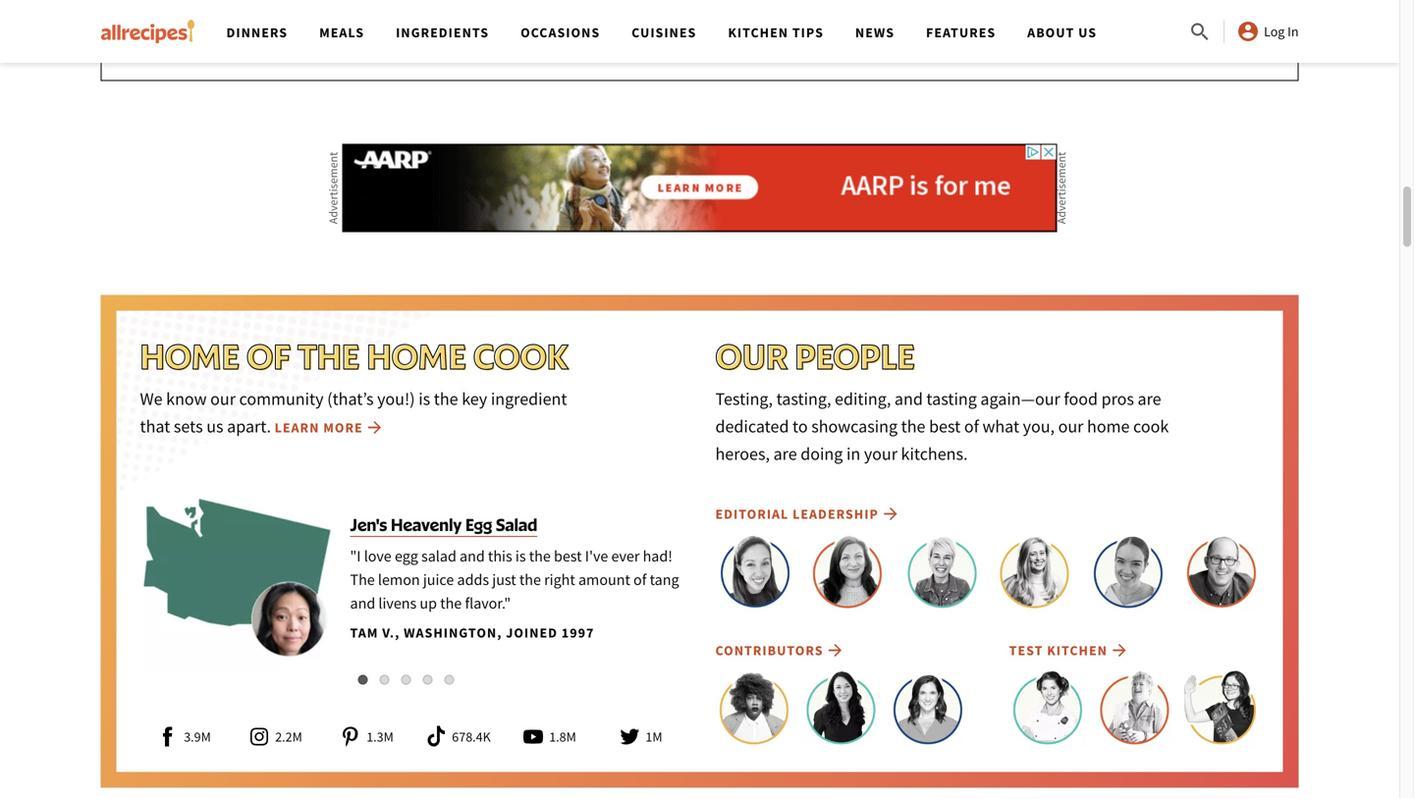 Task type: locate. For each thing, give the bounding box(es) containing it.
0 vertical spatial our
[[210, 388, 236, 410]]

2 horizontal spatial of
[[964, 415, 979, 437]]

the right just
[[519, 570, 541, 590]]

account image
[[1236, 20, 1260, 43]]

the up kitchens.
[[901, 415, 926, 437]]

log in link
[[1236, 20, 1299, 43]]

best
[[929, 415, 961, 437], [554, 546, 582, 566]]

log
[[1264, 23, 1285, 40]]

is for you!)
[[419, 388, 430, 410]]

0 vertical spatial are
[[1138, 388, 1161, 410]]

is right you!)
[[419, 388, 430, 410]]

egg
[[465, 514, 492, 535]]

and up adds
[[460, 546, 485, 566]]

tam v. image
[[144, 485, 330, 671]]

kitchen tips
[[728, 24, 824, 41]]

learn
[[275, 419, 320, 437]]

salad
[[496, 514, 537, 535]]

1 horizontal spatial of
[[633, 570, 647, 590]]

occasions
[[521, 24, 600, 41]]

advertisement region
[[342, 144, 1057, 232]]

is
[[419, 388, 430, 410], [515, 546, 526, 566]]

1 vertical spatial of
[[964, 415, 979, 437]]

arrow_right image right leadership
[[883, 506, 898, 522]]

up
[[420, 594, 437, 613]]

arrow_right image for test kitchen
[[1112, 643, 1127, 658]]

1 vertical spatial is
[[515, 546, 526, 566]]

pros
[[1101, 388, 1134, 410]]

1 horizontal spatial are
[[1138, 388, 1161, 410]]

navigation
[[211, 0, 1188, 63]]

meatloaf
[[735, 30, 788, 48]]

arrow_right image inside editorial leadership link
[[883, 506, 898, 522]]

of left what
[[964, 415, 979, 437]]

1 vertical spatial are
[[773, 443, 797, 465]]

of up community
[[247, 335, 291, 377]]

cuisines link
[[632, 24, 697, 41]]

editorial
[[715, 505, 789, 523]]

cookies
[[835, 30, 883, 48]]

about us link
[[1027, 24, 1097, 41]]

occasions link
[[521, 24, 600, 41]]

0 horizontal spatial our
[[210, 388, 236, 410]]

0 horizontal spatial best
[[554, 546, 582, 566]]

arrow_right image inside test kitchen link
[[1112, 643, 1127, 658]]

home
[[1087, 415, 1130, 437]]

1 vertical spatial and
[[460, 546, 485, 566]]

kitchen right test
[[1047, 642, 1108, 659]]

visit allrecipes's pinterest image
[[339, 725, 363, 749]]

arrow_right image
[[367, 420, 383, 435], [883, 506, 898, 522], [827, 643, 843, 658], [1112, 643, 1127, 658]]

livens
[[378, 594, 417, 613]]

home up know on the left
[[140, 335, 239, 377]]

1 horizontal spatial our
[[1058, 415, 1084, 437]]

diana image
[[809, 534, 887, 612]]

to
[[792, 415, 808, 437]]

0 horizontal spatial of
[[247, 335, 291, 377]]

our people
[[715, 335, 915, 377]]

just
[[492, 570, 516, 590]]

jen's heavenly egg salad
[[350, 514, 537, 535]]

dinners
[[226, 24, 288, 41]]

home up you!)
[[367, 335, 466, 377]]

"i
[[350, 546, 361, 566]]

us
[[206, 415, 223, 437]]

liz mervosh image
[[1183, 670, 1261, 749]]

arrow_right image inside 'contributors' link
[[827, 643, 843, 658]]

amount
[[578, 570, 630, 590]]

you!)
[[377, 388, 415, 410]]

test
[[1009, 642, 1043, 659]]

contributors link
[[715, 639, 847, 662]]

arrow_right image inside learn more link
[[367, 420, 383, 435]]

"i love egg salad and this is the best i've ever had! the lemon juice adds just the right amount of tang and livens up the flavor."
[[350, 546, 679, 613]]

1 home from the left
[[140, 335, 239, 377]]

our down food at the right
[[1058, 415, 1084, 437]]

0 horizontal spatial is
[[419, 388, 430, 410]]

arrow_right image for editorial leadership
[[883, 506, 898, 522]]

home image
[[101, 20, 195, 43]]

features
[[926, 24, 996, 41]]

1 horizontal spatial kitchen
[[1047, 642, 1108, 659]]

are down to
[[773, 443, 797, 465]]

that
[[140, 415, 170, 437]]

sets
[[174, 415, 203, 437]]

the left 'key'
[[434, 388, 458, 410]]

log in
[[1264, 23, 1299, 40]]

is inside "i love egg salad and this is the best i've ever had! the lemon juice adds just the right amount of tang and livens up the flavor."
[[515, 546, 526, 566]]

1 vertical spatial best
[[554, 546, 582, 566]]

0 vertical spatial is
[[419, 388, 430, 410]]

kitchen
[[728, 24, 789, 41], [1047, 642, 1108, 659]]

your
[[864, 443, 898, 465]]

cook
[[473, 335, 568, 377]]

is inside we know our community (that's you!) is the key ingredient that sets us apart.
[[419, 388, 430, 410]]

is right 'this'
[[515, 546, 526, 566]]

learn more link
[[275, 416, 387, 439]]

are up cook
[[1138, 388, 1161, 410]]

apart.
[[227, 415, 271, 437]]

heavenly
[[391, 514, 462, 535]]

1 vertical spatial kitchen
[[1047, 642, 1108, 659]]

our up us
[[210, 388, 236, 410]]

are
[[1138, 388, 1161, 410], [773, 443, 797, 465]]

the
[[298, 335, 359, 377], [434, 388, 458, 410], [901, 415, 926, 437], [529, 546, 551, 566], [519, 570, 541, 590], [440, 594, 462, 613]]

in
[[846, 443, 860, 465]]

0 vertical spatial best
[[929, 415, 961, 437]]

0 horizontal spatial home
[[140, 335, 239, 377]]

1 horizontal spatial is
[[515, 546, 526, 566]]

best down tasting
[[929, 415, 961, 437]]

tasting,
[[776, 388, 831, 410]]

best up right
[[554, 546, 582, 566]]

0 horizontal spatial kitchen
[[728, 24, 789, 41]]

washington,
[[404, 624, 502, 642]]

cook
[[1133, 415, 1169, 437]]

arrow_right image up brianna image
[[827, 643, 843, 658]]

0 vertical spatial of
[[247, 335, 291, 377]]

1 horizontal spatial home
[[367, 335, 466, 377]]

of
[[247, 335, 291, 377], [964, 415, 979, 437], [633, 570, 647, 590]]

the inside we know our community (that's you!) is the key ingredient that sets us apart.
[[434, 388, 458, 410]]

about
[[1027, 24, 1075, 41]]

arrow_right image right the more
[[367, 420, 383, 435]]

kitchen left the tips
[[728, 24, 789, 41]]

0 vertical spatial and
[[895, 388, 923, 410]]

more
[[323, 419, 363, 437]]

2 vertical spatial and
[[350, 594, 375, 613]]

1 horizontal spatial best
[[929, 415, 961, 437]]

julia levy image
[[1009, 670, 1088, 749]]

arrow_right image up juliana hale image
[[1112, 643, 1127, 658]]

our
[[210, 388, 236, 410], [1058, 415, 1084, 437]]

cuisines
[[632, 24, 697, 41]]

of left tang on the left bottom
[[633, 570, 647, 590]]

2 vertical spatial of
[[633, 570, 647, 590]]

nicole image
[[889, 670, 968, 749]]

2 horizontal spatial and
[[895, 388, 923, 410]]

healthy
[[930, 30, 978, 48]]

liza image
[[902, 534, 981, 612]]

and
[[895, 388, 923, 410], [460, 546, 485, 566], [350, 594, 375, 613]]

1 vertical spatial our
[[1058, 415, 1084, 437]]

dedicated
[[715, 415, 789, 437]]

what
[[982, 415, 1019, 437]]

test kitchen
[[1009, 642, 1108, 659]]

had!
[[643, 546, 673, 566]]

None search field
[[117, 0, 680, 33]]

learn more
[[275, 419, 363, 437]]

and down 'the'
[[350, 594, 375, 613]]

and left tasting
[[895, 388, 923, 410]]

leadership
[[793, 505, 879, 523]]



Task type: vqa. For each thing, say whether or not it's contained in the screenshot.
Froth until consistently foamy, 15 to 20 seconds for skim milk or 2 to 3 minutes for almond milk.
no



Task type: describe. For each thing, give the bounding box(es) containing it.
1997
[[562, 624, 594, 642]]

the right the up
[[440, 594, 462, 613]]

0 horizontal spatial and
[[350, 594, 375, 613]]

visit allrecipes's facebook image
[[156, 725, 180, 749]]

features link
[[926, 24, 996, 41]]

cookies link
[[820, 21, 899, 56]]

egg
[[395, 546, 418, 566]]

healthy link
[[914, 21, 994, 56]]

testing,
[[715, 388, 773, 410]]

kitchens.
[[901, 443, 968, 465]]

in
[[1288, 23, 1299, 40]]

visit allrecipes's youtube image
[[522, 725, 545, 749]]

jen's heavenly egg salad link
[[350, 513, 537, 537]]

people
[[795, 335, 915, 377]]

molly image
[[1089, 534, 1168, 612]]

adds
[[457, 570, 489, 590]]

(that's
[[327, 388, 374, 410]]

know
[[166, 388, 207, 410]]

tang
[[650, 570, 679, 590]]

v.,
[[382, 624, 400, 642]]

food
[[1064, 388, 1098, 410]]

editing,
[[835, 388, 891, 410]]

meatloaf link
[[719, 21, 804, 56]]

Find a recipe or ingredient text field
[[117, 0, 680, 33]]

news
[[855, 24, 895, 41]]

visit allrecipes's twitter image
[[618, 725, 642, 749]]

ingredients link
[[396, 24, 489, 41]]

visit allrecipes's tiktok image
[[424, 725, 448, 749]]

best inside "i love egg salad and this is the best i've ever had! the lemon juice adds just the right amount of tang and livens up the flavor."
[[554, 546, 582, 566]]

2 home from the left
[[367, 335, 466, 377]]

ever
[[611, 546, 640, 566]]

1 horizontal spatial and
[[460, 546, 485, 566]]

search image
[[1188, 20, 1212, 44]]

jen's
[[350, 514, 387, 535]]

arrow_right image for learn more
[[367, 420, 383, 435]]

ariel image
[[996, 534, 1074, 612]]

editorial leadership link
[[715, 502, 902, 526]]

meals link
[[319, 24, 364, 41]]

the up (that's
[[298, 335, 359, 377]]

home of the home cook
[[140, 335, 568, 377]]

our inside we know our community (that's you!) is the key ingredient that sets us apart.
[[210, 388, 236, 410]]

the up right
[[529, 546, 551, 566]]

0 vertical spatial kitchen
[[728, 24, 789, 41]]

salad
[[421, 546, 456, 566]]

test kitchen link
[[1009, 639, 1131, 662]]

news link
[[855, 24, 895, 41]]

juliana hale image
[[1096, 670, 1175, 749]]

love
[[364, 546, 392, 566]]

key
[[462, 388, 487, 410]]

heroes,
[[715, 443, 770, 465]]

flavor."
[[465, 594, 511, 613]]

ingredients
[[396, 24, 489, 41]]

ingredient
[[491, 388, 567, 410]]

navigation containing dinners
[[211, 0, 1188, 63]]

doing
[[801, 443, 843, 465]]

of inside "i love egg salad and this is the best i've ever had! the lemon juice adds just the right amount of tang and livens up the flavor."
[[633, 570, 647, 590]]

you,
[[1023, 415, 1055, 437]]

visit allrecipes's instagram image
[[248, 725, 271, 749]]

paul image
[[715, 670, 794, 749]]

tasting
[[926, 388, 977, 410]]

our inside testing, tasting, editing, and tasting again—our food pros are dedicated to showcasing the best of what you, our home cook heroes, are doing in your kitchens.
[[1058, 415, 1084, 437]]

editorial leadership
[[715, 505, 879, 523]]

tips
[[792, 24, 824, 41]]

dinners link
[[226, 24, 288, 41]]

0 horizontal spatial are
[[773, 443, 797, 465]]

contributors
[[715, 642, 823, 659]]

us
[[1078, 24, 1097, 41]]

we
[[140, 388, 163, 410]]

again—our
[[980, 388, 1060, 410]]

right
[[544, 570, 575, 590]]

about us
[[1027, 24, 1097, 41]]

ashley image
[[715, 534, 794, 612]]

the inside testing, tasting, editing, and tasting again—our food pros are dedicated to showcasing the best of what you, our home cook heroes, are doing in your kitchens.
[[901, 415, 926, 437]]

eric image
[[1183, 534, 1261, 612]]

community
[[239, 388, 324, 410]]

meals
[[319, 24, 364, 41]]

lemon
[[378, 570, 420, 590]]

i've
[[585, 546, 608, 566]]

kitchen tips link
[[728, 24, 824, 41]]

best inside testing, tasting, editing, and tasting again—our food pros are dedicated to showcasing the best of what you, our home cook heroes, are doing in your kitchens.
[[929, 415, 961, 437]]

of inside testing, tasting, editing, and tasting again—our food pros are dedicated to showcasing the best of what you, our home cook heroes, are doing in your kitchens.
[[964, 415, 979, 437]]

brianna image
[[802, 670, 881, 749]]

the
[[350, 570, 375, 590]]

showcasing
[[811, 415, 898, 437]]

arrow_right image for contributors
[[827, 643, 843, 658]]

tam v., washington, joined 1997
[[350, 624, 594, 642]]

testing, tasting, editing, and tasting again—our food pros are dedicated to showcasing the best of what you, our home cook heroes, are doing in your kitchens.
[[715, 388, 1169, 465]]

and inside testing, tasting, editing, and tasting again—our food pros are dedicated to showcasing the best of what you, our home cook heroes, are doing in your kitchens.
[[895, 388, 923, 410]]

joined
[[506, 624, 558, 642]]

juice
[[423, 570, 454, 590]]

our
[[715, 335, 788, 377]]

we know our community (that's you!) is the key ingredient that sets us apart.
[[140, 388, 567, 437]]

is for this
[[515, 546, 526, 566]]



